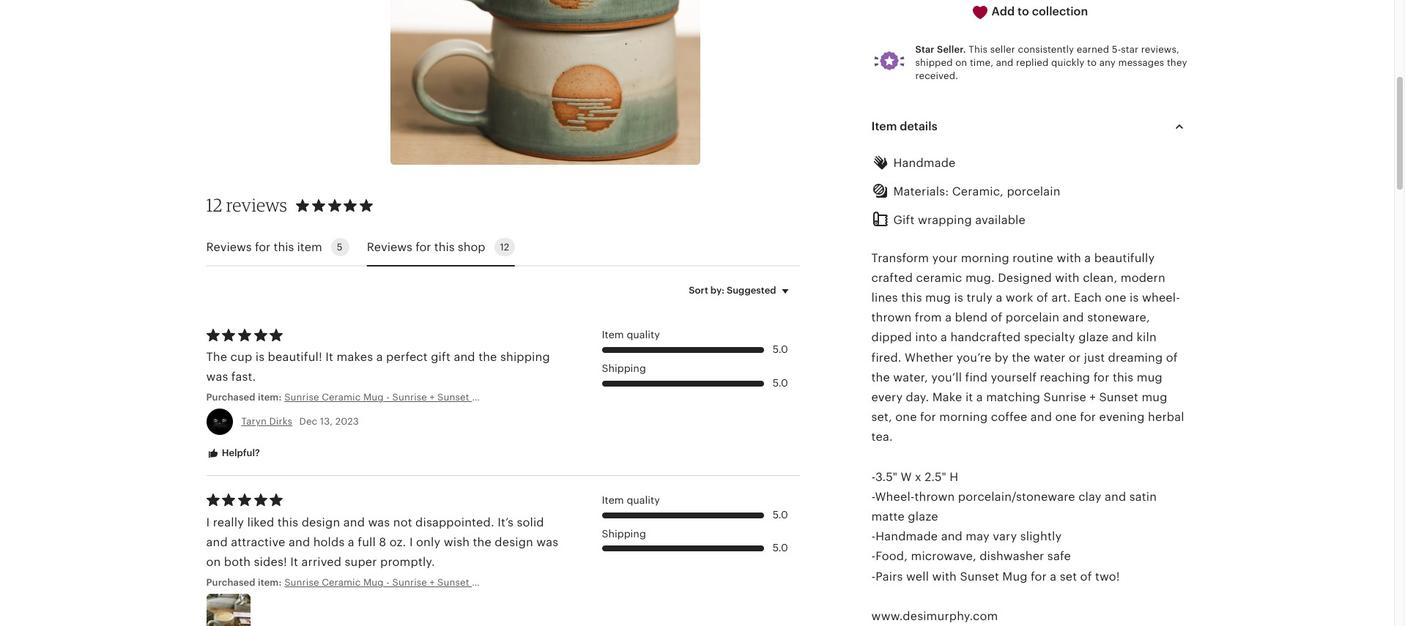 Task type: describe. For each thing, give the bounding box(es) containing it.
1 vertical spatial morning
[[940, 411, 988, 424]]

oz.
[[390, 536, 406, 549]]

find
[[966, 371, 988, 384]]

matching
[[987, 391, 1041, 404]]

promptly.
[[380, 556, 435, 569]]

5-
[[1113, 44, 1122, 55]]

0 vertical spatial porcelain
[[1007, 186, 1061, 198]]

0 vertical spatial morning
[[962, 252, 1010, 264]]

to inside this seller consistently earned 5-star reviews, shipped on time, and replied quickly to any messages they received.
[[1088, 57, 1097, 68]]

art.
[[1052, 292, 1071, 304]]

8
[[379, 536, 387, 549]]

item details button
[[859, 109, 1202, 144]]

was inside the cup is beautiful! it makes a perfect gift and the shipping was fast.
[[206, 371, 228, 383]]

make
[[933, 391, 963, 404]]

-wheel-thrown porcelain/stoneware clay and satin matte glaze
[[872, 491, 1158, 523]]

w
[[901, 471, 912, 484]]

the inside the cup is beautiful! it makes a perfect gift and the shipping was fast.
[[479, 351, 497, 364]]

and up "full"
[[344, 517, 365, 529]]

the inside i really liked this design and was not disappointed. it's solid and attractive and holds a full 8 oz. i only wish the design was on both sides! it arrived super promptly.
[[473, 536, 492, 549]]

two!
[[1096, 571, 1121, 583]]

shipping for the cup is beautiful! it makes a perfect gift and the shipping was fast.
[[602, 363, 646, 374]]

from
[[915, 312, 942, 324]]

and down stoneware,
[[1113, 332, 1134, 344]]

a right from
[[946, 312, 952, 324]]

gift wrapping available
[[894, 214, 1026, 227]]

by:
[[711, 285, 725, 296]]

and inside the cup is beautiful! it makes a perfect gift and the shipping was fast.
[[454, 351, 476, 364]]

1 horizontal spatial one
[[1056, 411, 1077, 424]]

water
[[1034, 352, 1066, 364]]

for left shop in the top left of the page
[[416, 241, 431, 253]]

taryn dirks link
[[242, 417, 292, 428]]

earned
[[1077, 44, 1110, 55]]

it inside the cup is beautiful! it makes a perfect gift and the shipping was fast.
[[326, 351, 334, 364]]

item
[[297, 241, 322, 253]]

and inside the -wheel-thrown porcelain/stoneware clay and satin matte glaze
[[1105, 491, 1127, 504]]

reviews for reviews for this item
[[206, 241, 252, 253]]

a right truly
[[996, 292, 1003, 304]]

-3.5" w x 2.5" h
[[872, 471, 959, 484]]

water,
[[894, 371, 929, 384]]

microwave,
[[911, 551, 977, 563]]

clean,
[[1083, 272, 1118, 284]]

this left shop in the top left of the page
[[435, 241, 455, 253]]

x
[[916, 471, 922, 484]]

- for food,
[[872, 551, 876, 563]]

is inside the cup is beautiful! it makes a perfect gift and the shipping was fast.
[[256, 351, 265, 364]]

sort by: suggested button
[[678, 276, 805, 307]]

for down day.
[[921, 411, 937, 424]]

purchased for was
[[206, 392, 256, 403]]

on inside i really liked this design and was not disappointed. it's solid and attractive and holds a full 8 oz. i only wish the design was on both sides! it arrived super promptly.
[[206, 556, 221, 569]]

pairs
[[876, 571, 903, 583]]

helpful? button
[[195, 441, 271, 468]]

it inside i really liked this design and was not disappointed. it's solid and attractive and holds a full 8 oz. i only wish the design was on both sides! it arrived super promptly.
[[291, 556, 298, 569]]

this left the item
[[274, 241, 294, 253]]

yourself
[[991, 371, 1037, 384]]

purchased item: for was
[[206, 392, 285, 403]]

and down sunrise
[[1031, 411, 1053, 424]]

details
[[900, 120, 938, 133]]

arrived
[[302, 556, 342, 569]]

and down the 'art.'
[[1063, 312, 1085, 324]]

this up from
[[902, 292, 923, 304]]

you'll
[[932, 371, 963, 384]]

received.
[[916, 70, 959, 81]]

wheel-
[[875, 491, 915, 504]]

gift
[[894, 214, 915, 227]]

not
[[393, 517, 412, 529]]

full
[[358, 536, 376, 549]]

day.
[[906, 391, 930, 404]]

this inside i really liked this design and was not disappointed. it's solid and attractive and holds a full 8 oz. i only wish the design was on both sides! it arrived super promptly.
[[278, 517, 299, 529]]

0 vertical spatial i
[[206, 517, 210, 529]]

purchased for attractive
[[206, 578, 256, 589]]

safe
[[1048, 551, 1072, 563]]

transform
[[872, 252, 930, 264]]

star seller.
[[916, 44, 967, 55]]

to inside button
[[1018, 5, 1030, 17]]

tea.
[[872, 431, 893, 444]]

thrown inside the -wheel-thrown porcelain/stoneware clay and satin matte glaze
[[915, 491, 955, 504]]

shipping
[[501, 351, 550, 364]]

reviews for this shop
[[367, 241, 486, 253]]

13,
[[320, 417, 333, 428]]

wish
[[444, 536, 470, 549]]

handcrafted
[[951, 332, 1021, 344]]

a inside i really liked this design and was not disappointed. it's solid and attractive and holds a full 8 oz. i only wish the design was on both sides! it arrived super promptly.
[[348, 536, 355, 549]]

slightly
[[1021, 531, 1062, 543]]

it's
[[498, 517, 514, 529]]

consistently
[[1018, 44, 1075, 55]]

quality for the cup is beautiful! it makes a perfect gift and the shipping was fast.
[[627, 329, 660, 341]]

add to collection button
[[872, 0, 1189, 30]]

2 horizontal spatial is
[[1130, 292, 1140, 304]]

only
[[416, 536, 441, 549]]

matte
[[872, 511, 905, 523]]

the right by
[[1012, 352, 1031, 364]]

of up the handcrafted
[[991, 312, 1003, 324]]

porcelain/stoneware
[[959, 491, 1076, 504]]

item quality for i really liked this design and was not disappointed. it's solid and attractive and holds a full 8 oz. i only wish the design was on both sides! it arrived super promptly.
[[602, 495, 660, 507]]

herbal
[[1149, 411, 1185, 424]]

attractive
[[231, 536, 286, 549]]

messages
[[1119, 57, 1165, 68]]

fast.
[[231, 371, 256, 383]]

- for handmade
[[872, 531, 876, 543]]

dirks
[[269, 417, 292, 428]]

work
[[1006, 292, 1034, 304]]

a left set
[[1051, 571, 1057, 583]]

1 vertical spatial mug
[[1137, 371, 1163, 384]]

a right 'it'
[[977, 391, 984, 404]]

it
[[966, 391, 974, 404]]

2 horizontal spatial one
[[1106, 292, 1127, 304]]

well
[[907, 571, 930, 583]]

quality for i really liked this design and was not disappointed. it's solid and attractive and holds a full 8 oz. i only wish the design was on both sides! it arrived super promptly.
[[627, 495, 660, 507]]

item details
[[872, 120, 938, 133]]

every
[[872, 391, 903, 404]]

dipped
[[872, 332, 913, 344]]

sort by: suggested
[[689, 285, 777, 296]]

ceramic,
[[953, 186, 1004, 198]]

i really liked this design and was not disappointed. it's solid and attractive and holds a full 8 oz. i only wish the design was on both sides! it arrived super promptly.
[[206, 517, 559, 569]]

seller
[[991, 44, 1016, 55]]

12 reviews
[[206, 195, 288, 217]]

wrapping
[[918, 214, 973, 227]]

taryn dirks dec 13, 2023
[[242, 417, 359, 428]]

1 horizontal spatial is
[[955, 292, 964, 304]]

a inside the cup is beautiful! it makes a perfect gift and the shipping was fast.
[[377, 351, 383, 364]]

1 vertical spatial handmade
[[876, 531, 938, 543]]

fired.
[[872, 352, 902, 364]]

h
[[950, 471, 959, 484]]

porcelain inside transform your morning routine with a beautifully crafted ceramic mug. designed with clean, modern lines this mug is truly a work of art. each one is wheel- thrown from a blend of porcelain and stoneware, dipped into a handcrafted specialty glaze and kiln fired. whether you're by the water or just dreaming of the water, you'll find yourself reaching for this mug every day. make it a matching sunrise + sunset mug set, one for morning coffee and one for evening herbal tea.
[[1006, 312, 1060, 324]]

1 5.0 from the top
[[773, 344, 788, 356]]



Task type: locate. For each thing, give the bounding box(es) containing it.
0 horizontal spatial sunset
[[961, 571, 1000, 583]]

was up 8
[[368, 517, 390, 529]]

- up wheel-
[[872, 471, 876, 484]]

thrown down 2.5"
[[915, 491, 955, 504]]

1 vertical spatial with
[[1056, 272, 1080, 284]]

tab list containing reviews for this item
[[206, 230, 800, 267]]

0 horizontal spatial glaze
[[908, 511, 939, 523]]

may
[[966, 531, 990, 543]]

sunset
[[1100, 391, 1139, 404], [961, 571, 1000, 583]]

1 purchased item: from the top
[[206, 392, 285, 403]]

purchased down "fast."
[[206, 392, 256, 403]]

i left really
[[206, 517, 210, 529]]

0 vertical spatial mug
[[926, 292, 952, 304]]

materials:
[[894, 186, 949, 198]]

or
[[1070, 352, 1082, 364]]

porcelain up available on the right of the page
[[1007, 186, 1061, 198]]

1 horizontal spatial sunset
[[1100, 391, 1139, 404]]

12 right shop in the top left of the page
[[500, 242, 510, 253]]

0 vertical spatial item quality
[[602, 329, 660, 341]]

handmade up food, on the right bottom
[[876, 531, 938, 543]]

reviews down '12 reviews'
[[206, 241, 252, 253]]

morning down 'it'
[[940, 411, 988, 424]]

sides!
[[254, 556, 287, 569]]

and down seller
[[997, 57, 1014, 68]]

design up holds
[[302, 517, 340, 529]]

1 vertical spatial on
[[206, 556, 221, 569]]

sunset down -food, microwave, dishwasher safe
[[961, 571, 1000, 583]]

handmade up materials:
[[894, 157, 956, 169]]

super
[[345, 556, 377, 569]]

1 vertical spatial item quality
[[602, 495, 660, 507]]

to down the earned
[[1088, 57, 1097, 68]]

into
[[916, 332, 938, 344]]

designed
[[999, 272, 1053, 284]]

item inside dropdown button
[[872, 120, 898, 133]]

a up clean,
[[1085, 252, 1092, 264]]

-
[[872, 471, 876, 484], [872, 491, 876, 504], [872, 531, 876, 543], [872, 551, 876, 563], [872, 571, 876, 583]]

the cup is beautiful! it makes a perfect gift and the shipping was fast.
[[206, 351, 550, 383]]

2 item quality from the top
[[602, 495, 660, 507]]

purchased item: down "fast."
[[206, 392, 285, 403]]

this down "dreaming"
[[1113, 371, 1134, 384]]

0 vertical spatial purchased item:
[[206, 392, 285, 403]]

item: down the sides!
[[258, 578, 282, 589]]

and left holds
[[289, 536, 310, 549]]

with up the 'art.'
[[1056, 272, 1080, 284]]

5
[[337, 242, 343, 253]]

2 vertical spatial item
[[602, 495, 624, 507]]

reviews for reviews for this shop
[[367, 241, 413, 253]]

12 for 12 reviews
[[206, 195, 223, 217]]

www.desimurphy.com
[[872, 611, 999, 623]]

item: for fast.
[[258, 392, 282, 403]]

for down just
[[1094, 371, 1110, 384]]

for
[[255, 241, 271, 253], [416, 241, 431, 253], [1094, 371, 1110, 384], [921, 411, 937, 424], [1081, 411, 1097, 424], [1031, 571, 1047, 583]]

of left the 'art.'
[[1037, 292, 1049, 304]]

of right set
[[1081, 571, 1093, 583]]

cup
[[231, 351, 252, 364]]

1 horizontal spatial it
[[326, 351, 334, 364]]

- down "matte"
[[872, 531, 876, 543]]

a right the into
[[941, 332, 948, 344]]

1 horizontal spatial thrown
[[915, 491, 955, 504]]

item
[[872, 120, 898, 133], [602, 329, 624, 341], [602, 495, 624, 507]]

porcelain
[[1007, 186, 1061, 198], [1006, 312, 1060, 324]]

- for 3.5"
[[872, 471, 876, 484]]

- inside the -wheel-thrown porcelain/stoneware clay and satin matte glaze
[[872, 491, 876, 504]]

1 vertical spatial was
[[368, 517, 390, 529]]

0 vertical spatial to
[[1018, 5, 1030, 17]]

0 vertical spatial design
[[302, 517, 340, 529]]

this
[[969, 44, 988, 55]]

mug down ceramic
[[926, 292, 952, 304]]

to right add
[[1018, 5, 1030, 17]]

+
[[1090, 391, 1097, 404]]

clay
[[1079, 491, 1102, 504]]

2 - from the top
[[872, 491, 876, 504]]

0 vertical spatial shipping
[[602, 363, 646, 374]]

0 horizontal spatial on
[[206, 556, 221, 569]]

0 vertical spatial handmade
[[894, 157, 956, 169]]

0 horizontal spatial 12
[[206, 195, 223, 217]]

1 vertical spatial it
[[291, 556, 298, 569]]

1 horizontal spatial glaze
[[1079, 332, 1109, 344]]

add to collection
[[989, 5, 1089, 17]]

2 5.0 from the top
[[773, 377, 788, 389]]

and down really
[[206, 536, 228, 549]]

- for wheel-
[[872, 491, 876, 504]]

one
[[1106, 292, 1127, 304], [896, 411, 917, 424], [1056, 411, 1077, 424]]

both
[[224, 556, 251, 569]]

on inside this seller consistently earned 5-star reviews, shipped on time, and replied quickly to any messages they received.
[[956, 57, 968, 68]]

sunset inside transform your morning routine with a beautifully crafted ceramic mug. designed with clean, modern lines this mug is truly a work of art. each one is wheel- thrown from a blend of porcelain and stoneware, dipped into a handcrafted specialty glaze and kiln fired. whether you're by the water or just dreaming of the water, you'll find yourself reaching for this mug every day. make it a matching sunrise + sunset mug set, one for morning coffee and one for evening herbal tea.
[[1100, 391, 1139, 404]]

- for pairs
[[872, 571, 876, 583]]

gift
[[431, 351, 451, 364]]

is left truly
[[955, 292, 964, 304]]

disappointed.
[[416, 517, 495, 529]]

thrown inside transform your morning routine with a beautifully crafted ceramic mug. designed with clean, modern lines this mug is truly a work of art. each one is wheel- thrown from a blend of porcelain and stoneware, dipped into a handcrafted specialty glaze and kiln fired. whether you're by the water or just dreaming of the water, you'll find yourself reaching for this mug every day. make it a matching sunrise + sunset mug set, one for morning coffee and one for evening herbal tea.
[[872, 312, 912, 324]]

0 vertical spatial it
[[326, 351, 334, 364]]

beautifully
[[1095, 252, 1155, 264]]

0 vertical spatial on
[[956, 57, 968, 68]]

shop
[[458, 241, 486, 253]]

was down the
[[206, 371, 228, 383]]

0 horizontal spatial i
[[206, 517, 210, 529]]

i
[[206, 517, 210, 529], [410, 536, 413, 549]]

1 horizontal spatial to
[[1088, 57, 1097, 68]]

0 vertical spatial glaze
[[1079, 332, 1109, 344]]

sunset up evening
[[1100, 391, 1139, 404]]

reaching
[[1040, 371, 1091, 384]]

your
[[933, 252, 958, 264]]

item: for and
[[258, 578, 282, 589]]

12 inside tab list
[[500, 242, 510, 253]]

the right wish
[[473, 536, 492, 549]]

thrown
[[872, 312, 912, 324], [915, 491, 955, 504]]

1 vertical spatial purchased item:
[[206, 578, 285, 589]]

2 item: from the top
[[258, 578, 282, 589]]

2 vertical spatial mug
[[1142, 391, 1168, 404]]

1 item: from the top
[[258, 392, 282, 403]]

item: up taryn dirks link
[[258, 392, 282, 403]]

purchased
[[206, 392, 256, 403], [206, 578, 256, 589]]

suggested
[[727, 285, 777, 296]]

- up pairs
[[872, 551, 876, 563]]

1 vertical spatial item
[[602, 329, 624, 341]]

it left makes
[[326, 351, 334, 364]]

0 vertical spatial quality
[[627, 329, 660, 341]]

available
[[976, 214, 1026, 227]]

one down day.
[[896, 411, 917, 424]]

with
[[1057, 252, 1082, 264], [1056, 272, 1080, 284], [933, 571, 957, 583]]

purchased item: for attractive
[[206, 578, 285, 589]]

1 vertical spatial 12
[[500, 242, 510, 253]]

they
[[1168, 57, 1188, 68]]

lines
[[872, 292, 899, 304]]

1 quality from the top
[[627, 329, 660, 341]]

1 horizontal spatial design
[[495, 536, 534, 549]]

for down reviews on the left of the page
[[255, 241, 271, 253]]

modern
[[1121, 272, 1166, 284]]

2 shipping from the top
[[602, 528, 646, 540]]

0 vertical spatial with
[[1057, 252, 1082, 264]]

glaze inside transform your morning routine with a beautifully crafted ceramic mug. designed with clean, modern lines this mug is truly a work of art. each one is wheel- thrown from a blend of porcelain and stoneware, dipped into a handcrafted specialty glaze and kiln fired. whether you're by the water or just dreaming of the water, you'll find yourself reaching for this mug every day. make it a matching sunrise + sunset mug set, one for morning coffee and one for evening herbal tea.
[[1079, 332, 1109, 344]]

set
[[1060, 571, 1078, 583]]

2 vertical spatial was
[[537, 536, 559, 549]]

reviews for this item
[[206, 241, 322, 253]]

mug up herbal
[[1142, 391, 1168, 404]]

glaze inside the -wheel-thrown porcelain/stoneware clay and satin matte glaze
[[908, 511, 939, 523]]

the
[[206, 351, 227, 364]]

purchased down both
[[206, 578, 256, 589]]

1 item quality from the top
[[602, 329, 660, 341]]

1 horizontal spatial was
[[368, 517, 390, 529]]

0 horizontal spatial it
[[291, 556, 298, 569]]

item for i really liked this design and was not disappointed. it's solid and attractive and holds a full 8 oz. i only wish the design was on both sides! it arrived super promptly.
[[602, 495, 624, 507]]

4 5.0 from the top
[[773, 543, 788, 554]]

1 vertical spatial i
[[410, 536, 413, 549]]

is right cup
[[256, 351, 265, 364]]

this seller consistently earned 5-star reviews, shipped on time, and replied quickly to any messages they received.
[[916, 44, 1188, 81]]

1 vertical spatial sunset
[[961, 571, 1000, 583]]

glaze up just
[[1079, 332, 1109, 344]]

with down microwave,
[[933, 571, 957, 583]]

solid
[[517, 517, 544, 529]]

1 vertical spatial item:
[[258, 578, 282, 589]]

0 horizontal spatial is
[[256, 351, 265, 364]]

handmade
[[894, 157, 956, 169], [876, 531, 938, 543]]

of
[[1037, 292, 1049, 304], [991, 312, 1003, 324], [1167, 352, 1178, 364], [1081, 571, 1093, 583]]

for right mug
[[1031, 571, 1047, 583]]

collection
[[1033, 5, 1089, 17]]

1 vertical spatial to
[[1088, 57, 1097, 68]]

0 horizontal spatial to
[[1018, 5, 1030, 17]]

3 - from the top
[[872, 531, 876, 543]]

1 vertical spatial glaze
[[908, 511, 939, 523]]

is down modern
[[1130, 292, 1140, 304]]

a left "full"
[[348, 536, 355, 549]]

replied
[[1017, 57, 1049, 68]]

helpful?
[[220, 448, 260, 459]]

was down solid
[[537, 536, 559, 549]]

1 reviews from the left
[[206, 241, 252, 253]]

for down the +
[[1081, 411, 1097, 424]]

time,
[[970, 57, 994, 68]]

3 5.0 from the top
[[773, 509, 788, 521]]

-handmade and may vary slightly
[[872, 531, 1062, 543]]

1 horizontal spatial on
[[956, 57, 968, 68]]

4 - from the top
[[872, 551, 876, 563]]

1 horizontal spatial reviews
[[367, 241, 413, 253]]

transform your morning routine with a beautifully crafted ceramic mug. designed with clean, modern lines this mug is truly a work of art. each one is wheel- thrown from a blend of porcelain and stoneware, dipped into a handcrafted specialty glaze and kiln fired. whether you're by the water or just dreaming of the water, you'll find yourself reaching for this mug every day. make it a matching sunrise + sunset mug set, one for morning coffee and one for evening herbal tea.
[[872, 252, 1185, 444]]

one up stoneware,
[[1106, 292, 1127, 304]]

porcelain down work
[[1006, 312, 1060, 324]]

a right makes
[[377, 351, 383, 364]]

reviews right 5
[[367, 241, 413, 253]]

a
[[1085, 252, 1092, 264], [996, 292, 1003, 304], [946, 312, 952, 324], [941, 332, 948, 344], [377, 351, 383, 364], [977, 391, 984, 404], [348, 536, 355, 549], [1051, 571, 1057, 583]]

seller.
[[937, 44, 967, 55]]

materials: ceramic, porcelain
[[894, 186, 1061, 198]]

lelebehr added a photo of their purchase image
[[206, 595, 250, 627]]

1 horizontal spatial 12
[[500, 242, 510, 253]]

0 horizontal spatial reviews
[[206, 241, 252, 253]]

0 vertical spatial purchased
[[206, 392, 256, 403]]

12 left reviews on the left of the page
[[206, 195, 223, 217]]

0 vertical spatial thrown
[[872, 312, 912, 324]]

12 for 12
[[500, 242, 510, 253]]

- up "matte"
[[872, 491, 876, 504]]

2 purchased from the top
[[206, 578, 256, 589]]

- down food, on the right bottom
[[872, 571, 876, 583]]

and up microwave,
[[942, 531, 963, 543]]

ceramic
[[917, 272, 963, 284]]

0 vertical spatial 12
[[206, 195, 223, 217]]

i right oz.
[[410, 536, 413, 549]]

reviews,
[[1142, 44, 1180, 55]]

0 vertical spatial was
[[206, 371, 228, 383]]

design
[[302, 517, 340, 529], [495, 536, 534, 549]]

evening
[[1100, 411, 1145, 424]]

shipping
[[602, 363, 646, 374], [602, 528, 646, 540]]

1 vertical spatial thrown
[[915, 491, 955, 504]]

and
[[997, 57, 1014, 68], [1063, 312, 1085, 324], [1113, 332, 1134, 344], [454, 351, 476, 364], [1031, 411, 1053, 424], [1105, 491, 1127, 504], [344, 517, 365, 529], [942, 531, 963, 543], [206, 536, 228, 549], [289, 536, 310, 549]]

and inside this seller consistently earned 5-star reviews, shipped on time, and replied quickly to any messages they received.
[[997, 57, 1014, 68]]

on left both
[[206, 556, 221, 569]]

with right routine
[[1057, 252, 1082, 264]]

glaze down wheel-
[[908, 511, 939, 523]]

it right the sides!
[[291, 556, 298, 569]]

thrown up dipped at the right bottom
[[872, 312, 912, 324]]

whether
[[905, 352, 954, 364]]

0 vertical spatial item
[[872, 120, 898, 133]]

0 vertical spatial item:
[[258, 392, 282, 403]]

beautiful!
[[268, 351, 322, 364]]

0 horizontal spatial one
[[896, 411, 917, 424]]

design down it's
[[495, 536, 534, 549]]

and right the gift
[[454, 351, 476, 364]]

mug down "dreaming"
[[1137, 371, 1163, 384]]

0 horizontal spatial was
[[206, 371, 228, 383]]

of right "dreaming"
[[1167, 352, 1178, 364]]

2 purchased item: from the top
[[206, 578, 285, 589]]

one down sunrise
[[1056, 411, 1077, 424]]

each
[[1075, 292, 1102, 304]]

1 vertical spatial purchased
[[206, 578, 256, 589]]

1 vertical spatial shipping
[[602, 528, 646, 540]]

0 vertical spatial sunset
[[1100, 391, 1139, 404]]

2 quality from the top
[[627, 495, 660, 507]]

0 horizontal spatial design
[[302, 517, 340, 529]]

item for the cup is beautiful! it makes a perfect gift and the shipping was fast.
[[602, 329, 624, 341]]

2 vertical spatial with
[[933, 571, 957, 583]]

1 shipping from the top
[[602, 363, 646, 374]]

the down fired.
[[872, 371, 891, 384]]

this right liked on the left of the page
[[278, 517, 299, 529]]

tab list
[[206, 230, 800, 267]]

1 vertical spatial quality
[[627, 495, 660, 507]]

taryn
[[242, 417, 267, 428]]

1 - from the top
[[872, 471, 876, 484]]

vary
[[993, 531, 1018, 543]]

morning up mug.
[[962, 252, 1010, 264]]

0 horizontal spatial thrown
[[872, 312, 912, 324]]

and right the clay
[[1105, 491, 1127, 504]]

holds
[[313, 536, 345, 549]]

sunrise
[[1044, 391, 1087, 404]]

shipping for i really liked this design and was not disappointed. it's solid and attractive and holds a full 8 oz. i only wish the design was on both sides! it arrived super promptly.
[[602, 528, 646, 540]]

morning
[[962, 252, 1010, 264], [940, 411, 988, 424]]

1 purchased from the top
[[206, 392, 256, 403]]

any
[[1100, 57, 1116, 68]]

2 reviews from the left
[[367, 241, 413, 253]]

purchased item: down both
[[206, 578, 285, 589]]

1 vertical spatial design
[[495, 536, 534, 549]]

5 - from the top
[[872, 571, 876, 583]]

star
[[916, 44, 935, 55]]

shipped
[[916, 57, 953, 68]]

the left shipping
[[479, 351, 497, 364]]

item:
[[258, 392, 282, 403], [258, 578, 282, 589]]

item quality for the cup is beautiful! it makes a perfect gift and the shipping was fast.
[[602, 329, 660, 341]]

add
[[992, 5, 1015, 17]]

1 vertical spatial porcelain
[[1006, 312, 1060, 324]]

1 horizontal spatial i
[[410, 536, 413, 549]]

satin
[[1130, 491, 1158, 504]]

specialty
[[1025, 332, 1076, 344]]

2 horizontal spatial was
[[537, 536, 559, 549]]

on down seller. on the right top of the page
[[956, 57, 968, 68]]



Task type: vqa. For each thing, say whether or not it's contained in the screenshot.
crafted
yes



